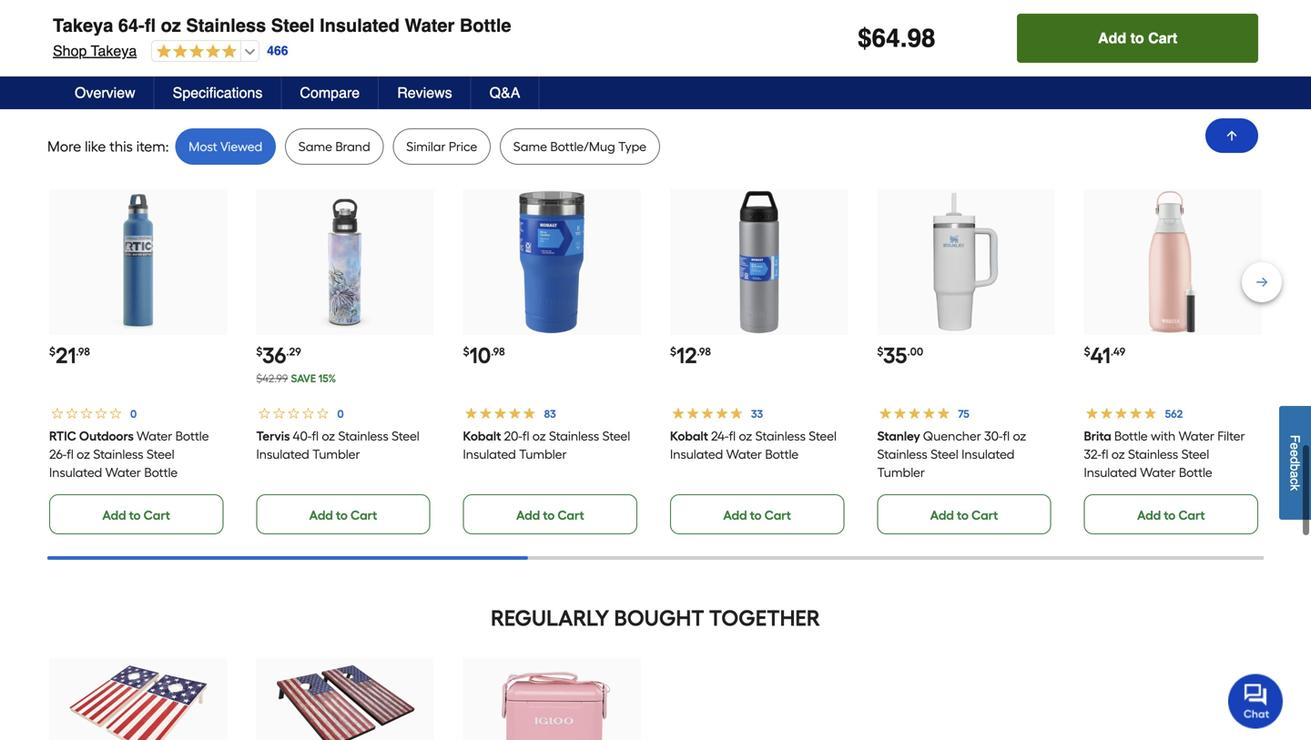 Task type: describe. For each thing, give the bounding box(es) containing it.
steel inside 'quencher 30-fl oz stainless steel insulated tumbler'
[[931, 447, 958, 462]]

most
[[189, 139, 217, 154]]

10 list item
[[463, 189, 641, 534]]

to for 12
[[750, 508, 762, 523]]

to inside button
[[1131, 30, 1144, 46]]

specifications button
[[155, 76, 282, 109]]

overview
[[75, 84, 135, 101]]

add to cart for 10
[[516, 508, 584, 523]]

water right the with
[[1179, 428, 1215, 444]]

to for 21
[[129, 508, 141, 523]]

brita
[[1084, 428, 1112, 444]]

ultimately
[[313, 74, 372, 90]]

regularly bought together heading
[[47, 600, 1264, 636]]

quencher
[[923, 428, 981, 444]]

price
[[449, 139, 477, 154]]

$ 41 .49
[[1084, 342, 1126, 369]]

$ for 35
[[877, 345, 884, 358]]

insulated inside 'quencher 30-fl oz stainless steel insulated tumbler'
[[961, 447, 1015, 462]]

stanley quencher 30-fl oz stainless steel insulated tumbler image
[[895, 191, 1037, 333]]

$ 35 .00
[[877, 342, 923, 369]]

oz inside 24-fl oz stainless steel insulated water bottle
[[739, 428, 752, 444]]

36 list item
[[256, 189, 434, 534]]

$ 12 .98
[[670, 342, 711, 369]]

with
[[1151, 428, 1176, 444]]

takeya 64-fl oz stainless steel insulated water bottle
[[53, 15, 511, 36]]

add to cart for 21
[[102, 508, 170, 523]]

chat invite button image
[[1228, 673, 1284, 729]]

$ 64 . 98
[[858, 24, 936, 53]]

cart for 10
[[558, 508, 584, 523]]

steel inside 24-fl oz stainless steel insulated water bottle
[[809, 428, 837, 444]]

26-
[[49, 447, 67, 462]]

reviews button
[[379, 76, 471, 109]]

24-
[[711, 428, 729, 444]]

98
[[907, 24, 936, 53]]

oz up 4.7 stars image
[[161, 15, 181, 36]]

cart inside button
[[1148, 30, 1177, 46]]

tervis 40-fl oz stainless steel insulated tumbler image
[[274, 191, 416, 333]]

466
[[267, 43, 288, 58]]

.49
[[1111, 345, 1126, 358]]

gosports outdoor wood composite corn hole with case image
[[274, 660, 416, 740]]

regularly
[[491, 605, 609, 631]]

like
[[85, 138, 106, 155]]

compare button
[[282, 76, 379, 109]]

oz inside 'quencher 30-fl oz stainless steel insulated tumbler'
[[1013, 428, 1026, 444]]

add for 10
[[516, 508, 540, 523]]

12
[[677, 342, 697, 369]]

same bottle/mug type
[[513, 139, 646, 154]]

add for 35
[[930, 508, 954, 523]]

same for same bottle/mug type
[[513, 139, 547, 154]]

1 vertical spatial takeya
[[91, 42, 137, 59]]

add for 12
[[723, 508, 747, 523]]

shop
[[53, 42, 87, 59]]

21 list item
[[49, 189, 227, 534]]

64
[[872, 24, 900, 53]]

shop takeya
[[53, 42, 137, 59]]

insulated up ultimately
[[320, 15, 400, 36]]

more
[[47, 138, 81, 155]]

reviews
[[397, 84, 452, 101]]

.29
[[286, 345, 301, 358]]

fl inside 40-fl oz stainless steel insulated tumbler
[[312, 428, 319, 444]]

also
[[136, 74, 160, 90]]

arrow up image
[[1225, 128, 1239, 143]]

stainless inside 40-fl oz stainless steel insulated tumbler
[[338, 428, 388, 444]]

to for 41
[[1164, 508, 1176, 523]]

a
[[1288, 471, 1303, 478]]

cart for 12
[[765, 508, 791, 523]]

bought
[[375, 74, 417, 90]]

rtic
[[49, 428, 76, 444]]

rtic outdoors water bottle 26-fl oz stainless steel insulated water bottle image
[[67, 191, 209, 333]]

gosports outdoor wood corn hole with case image
[[67, 660, 209, 740]]

$ for 21
[[49, 345, 56, 358]]

bought
[[614, 605, 704, 631]]

$ for 12
[[670, 345, 677, 358]]

water down outdoors
[[105, 465, 141, 480]]

q&a
[[490, 84, 520, 101]]

customers for customers also viewed
[[70, 74, 133, 90]]

fl inside 'quencher 30-fl oz stainless steel insulated tumbler'
[[1003, 428, 1010, 444]]

similar price
[[406, 139, 477, 154]]

similar
[[406, 139, 446, 154]]

water right outdoors
[[136, 428, 172, 444]]

15%
[[318, 372, 336, 385]]

water inside 24-fl oz stainless steel insulated water bottle
[[726, 447, 762, 462]]

fl inside water bottle 26-fl oz stainless steel insulated water bottle
[[67, 447, 74, 462]]

add to cart link for 41
[[1084, 494, 1258, 534]]

kobalt 20-fl oz stainless steel insulated tumbler image
[[481, 191, 623, 333]]

insulated inside 40-fl oz stainless steel insulated tumbler
[[256, 447, 309, 462]]

steel inside 20-fl oz stainless steel insulated tumbler
[[603, 428, 630, 444]]

$ 36 .29
[[256, 342, 301, 369]]

cart for 21
[[144, 508, 170, 523]]

to inside 36 list item
[[336, 508, 348, 523]]

stanley
[[877, 428, 920, 444]]

regularly bought together
[[491, 605, 820, 631]]

add to cart link for 10
[[463, 494, 637, 534]]

0 horizontal spatial viewed
[[163, 74, 205, 90]]

d
[[1288, 457, 1303, 464]]

most viewed
[[189, 139, 262, 154]]

20-fl oz stainless steel insulated tumbler
[[463, 428, 630, 462]]

stainless up 4.7 stars image
[[186, 15, 266, 36]]

tumbler for 20-
[[519, 447, 567, 462]]

outdoors
[[79, 428, 134, 444]]

insulated inside 20-fl oz stainless steel insulated tumbler
[[463, 447, 516, 462]]

add to cart for 35
[[930, 508, 998, 523]]

$ 10 .98
[[463, 342, 505, 369]]

more like this item :
[[47, 138, 169, 155]]

.
[[900, 24, 907, 53]]

tervis
[[256, 428, 290, 444]]

specifications
[[173, 84, 263, 101]]

c
[[1288, 478, 1303, 485]]

$ for 36
[[256, 345, 263, 358]]

f e e d b a c k button
[[1279, 406, 1311, 520]]

water down the with
[[1140, 465, 1176, 480]]

customers also viewed
[[70, 74, 205, 90]]

30-
[[984, 428, 1003, 444]]



Task type: locate. For each thing, give the bounding box(es) containing it.
q&a button
[[471, 76, 539, 109]]

add to cart link down 'quencher 30-fl oz stainless steel insulated tumbler'
[[877, 494, 1051, 534]]

b
[[1288, 464, 1303, 471]]

add to cart link down bottle with water filter 32-fl oz stainless steel insulated water bottle
[[1084, 494, 1258, 534]]

e up d
[[1288, 443, 1303, 450]]

add to cart link inside '10' list item
[[463, 494, 637, 534]]

fl inside 20-fl oz stainless steel insulated tumbler
[[523, 428, 530, 444]]

1 horizontal spatial same
[[513, 139, 547, 154]]

.98 for 10
[[491, 345, 505, 358]]

oz inside bottle with water filter 32-fl oz stainless steel insulated water bottle
[[1112, 447, 1125, 462]]

kobalt for 12
[[670, 428, 708, 444]]

add inside 12 list item
[[723, 508, 747, 523]]

1 horizontal spatial viewed
[[220, 139, 262, 154]]

1 horizontal spatial kobalt
[[670, 428, 708, 444]]

oz right 20-
[[533, 428, 546, 444]]

10
[[470, 342, 491, 369]]

32-
[[1084, 447, 1102, 462]]

k
[[1288, 484, 1303, 491]]

$ inside $ 12 .98
[[670, 345, 677, 358]]

add to cart inside 41 list item
[[1137, 508, 1205, 523]]

cart inside 36 list item
[[351, 508, 377, 523]]

41
[[1091, 342, 1111, 369]]

40-fl oz stainless steel insulated tumbler
[[256, 428, 419, 462]]

35
[[884, 342, 907, 369]]

stainless inside 'quencher 30-fl oz stainless steel insulated tumbler'
[[877, 447, 927, 462]]

tumbler down stanley
[[877, 465, 925, 480]]

stainless inside bottle with water filter 32-fl oz stainless steel insulated water bottle
[[1128, 447, 1179, 462]]

41 list item
[[1084, 189, 1262, 534]]

$ for 10
[[463, 345, 470, 358]]

cart
[[1148, 30, 1177, 46], [144, 508, 170, 523], [351, 508, 377, 523], [558, 508, 584, 523], [765, 508, 791, 523], [972, 508, 998, 523], [1179, 508, 1205, 523]]

same brand
[[298, 139, 370, 154]]

to inside 12 list item
[[750, 508, 762, 523]]

$ inside "$ 41 .49"
[[1084, 345, 1091, 358]]

e
[[1288, 443, 1303, 450], [1288, 450, 1303, 457]]

$ 21 .98
[[49, 342, 90, 369]]

oz inside 40-fl oz stainless steel insulated tumbler
[[322, 428, 335, 444]]

.98 for 21
[[76, 345, 90, 358]]

add to cart link for 35
[[877, 494, 1051, 534]]

brand
[[335, 139, 370, 154]]

add to cart link down 20-fl oz stainless steel insulated tumbler in the bottom left of the page
[[463, 494, 637, 534]]

40-
[[293, 428, 312, 444]]

0 vertical spatial viewed
[[163, 74, 205, 90]]

kobalt left 24-
[[670, 428, 708, 444]]

0 horizontal spatial kobalt
[[463, 428, 501, 444]]

insulated inside water bottle 26-fl oz stainless steel insulated water bottle
[[49, 465, 102, 480]]

to for 10
[[543, 508, 555, 523]]

to
[[1131, 30, 1144, 46], [129, 508, 141, 523], [336, 508, 348, 523], [543, 508, 555, 523], [750, 508, 762, 523], [957, 508, 969, 523], [1164, 508, 1176, 523]]

add to cart for 12
[[723, 508, 791, 523]]

.98 inside '$ 21 .98'
[[76, 345, 90, 358]]

insulated down 26-
[[49, 465, 102, 480]]

f e e d b a c k
[[1288, 435, 1303, 491]]

stainless down the with
[[1128, 447, 1179, 462]]

add to cart
[[1098, 30, 1177, 46], [102, 508, 170, 523], [309, 508, 377, 523], [516, 508, 584, 523], [723, 508, 791, 523], [930, 508, 998, 523], [1137, 508, 1205, 523]]

3 add to cart link from the left
[[463, 494, 637, 534]]

same left bottle/mug
[[513, 139, 547, 154]]

2 horizontal spatial tumbler
[[877, 465, 925, 480]]

tumbler
[[312, 447, 360, 462], [519, 447, 567, 462], [877, 465, 925, 480]]

overview button
[[56, 76, 155, 109]]

f
[[1288, 435, 1303, 443]]

oz right 24-
[[739, 428, 752, 444]]

to inside 35 list item
[[957, 508, 969, 523]]

cart inside '10' list item
[[558, 508, 584, 523]]

bottle/mug
[[550, 139, 615, 154]]

same for same brand
[[298, 139, 332, 154]]

add
[[1098, 30, 1126, 46], [102, 508, 126, 523], [309, 508, 333, 523], [516, 508, 540, 523], [723, 508, 747, 523], [930, 508, 954, 523], [1137, 508, 1161, 523]]

add to cart link for 21
[[49, 494, 223, 534]]

fl
[[145, 15, 156, 36], [312, 428, 319, 444], [523, 428, 530, 444], [729, 428, 736, 444], [1003, 428, 1010, 444], [67, 447, 74, 462], [1102, 447, 1109, 462]]

$ inside $ 36 .29
[[256, 345, 263, 358]]

0 horizontal spatial .98
[[76, 345, 90, 358]]

steel
[[271, 15, 315, 36], [392, 428, 419, 444], [603, 428, 630, 444], [809, 428, 837, 444], [147, 447, 175, 462], [931, 447, 958, 462], [1182, 447, 1210, 462]]

add inside 36 list item
[[309, 508, 333, 523]]

quencher 30-fl oz stainless steel insulated tumbler
[[877, 428, 1026, 480]]

$ inside $ 35 .00
[[877, 345, 884, 358]]

compare
[[300, 84, 360, 101]]

cart for 41
[[1179, 508, 1205, 523]]

3 .98 from the left
[[697, 345, 711, 358]]

type
[[618, 139, 646, 154]]

oz
[[161, 15, 181, 36], [322, 428, 335, 444], [533, 428, 546, 444], [739, 428, 752, 444], [1013, 428, 1026, 444], [77, 447, 90, 462], [1112, 447, 1125, 462]]

add to cart button
[[1017, 14, 1258, 63]]

2 same from the left
[[513, 139, 547, 154]]

water
[[405, 15, 455, 36], [136, 428, 172, 444], [1179, 428, 1215, 444], [726, 447, 762, 462], [105, 465, 141, 480], [1140, 465, 1176, 480]]

insulated inside bottle with water filter 32-fl oz stainless steel insulated water bottle
[[1084, 465, 1137, 480]]

insulated down "tervis"
[[256, 447, 309, 462]]

4.7 stars image
[[152, 44, 237, 61]]

36
[[263, 342, 286, 369]]

4 add to cart link from the left
[[670, 494, 844, 534]]

insulated
[[320, 15, 400, 36], [256, 447, 309, 462], [463, 447, 516, 462], [670, 447, 723, 462], [961, 447, 1015, 462], [49, 465, 102, 480], [1084, 465, 1137, 480]]

bottle inside 24-fl oz stainless steel insulated water bottle
[[765, 447, 799, 462]]

this
[[109, 138, 133, 155]]

same left brand
[[298, 139, 332, 154]]

35 list item
[[877, 189, 1055, 534]]

kobalt left 20-
[[463, 428, 501, 444]]

kobalt inside '10' list item
[[463, 428, 501, 444]]

same
[[298, 139, 332, 154], [513, 139, 547, 154]]

$ inside $ 10 .98
[[463, 345, 470, 358]]

21
[[56, 342, 76, 369]]

insulated down 30-
[[961, 447, 1015, 462]]

tumbler inside 'quencher 30-fl oz stainless steel insulated tumbler'
[[877, 465, 925, 480]]

1 e from the top
[[1288, 443, 1303, 450]]

filter
[[1218, 428, 1245, 444]]

add to cart link inside 21 list item
[[49, 494, 223, 534]]

steel inside 40-fl oz stainless steel insulated tumbler
[[392, 428, 419, 444]]

add to cart for 41
[[1137, 508, 1205, 523]]

6 add to cart link from the left
[[1084, 494, 1258, 534]]

oz right 30-
[[1013, 428, 1026, 444]]

stainless
[[186, 15, 266, 36], [338, 428, 388, 444], [549, 428, 600, 444], [755, 428, 806, 444], [93, 447, 144, 462], [877, 447, 927, 462], [1128, 447, 1179, 462]]

stainless down stanley
[[877, 447, 927, 462]]

to inside 21 list item
[[129, 508, 141, 523]]

add to cart inside 35 list item
[[930, 508, 998, 523]]

insulated down 32-
[[1084, 465, 1137, 480]]

64-
[[118, 15, 145, 36]]

customers ultimately bought
[[247, 74, 417, 90]]

tumbler inside 20-fl oz stainless steel insulated tumbler
[[519, 447, 567, 462]]

add to cart inside 21 list item
[[102, 508, 170, 523]]

igloo tag along blush 11-quart insulated personal cooler image
[[481, 660, 623, 740]]

to inside 41 list item
[[1164, 508, 1176, 523]]

add for 41
[[1137, 508, 1161, 523]]

item
[[136, 138, 165, 155]]

fl inside 24-fl oz stainless steel insulated water bottle
[[729, 428, 736, 444]]

.98 inside $ 12 .98
[[697, 345, 711, 358]]

1 kobalt from the left
[[463, 428, 501, 444]]

takeya
[[53, 15, 113, 36], [91, 42, 137, 59]]

water up bought
[[405, 15, 455, 36]]

add inside 35 list item
[[930, 508, 954, 523]]

viewed down 4.7 stars image
[[163, 74, 205, 90]]

tumbler down 20-
[[519, 447, 567, 462]]

add for 21
[[102, 508, 126, 523]]

1 .98 from the left
[[76, 345, 90, 358]]

fl inside bottle with water filter 32-fl oz stainless steel insulated water bottle
[[1102, 447, 1109, 462]]

oz down rtic outdoors
[[77, 447, 90, 462]]

insulated inside 24-fl oz stainless steel insulated water bottle
[[670, 447, 723, 462]]

$ for 64
[[858, 24, 872, 53]]

cart inside 35 list item
[[972, 508, 998, 523]]

customers down 466
[[247, 74, 310, 90]]

cart for 35
[[972, 508, 998, 523]]

0 vertical spatial takeya
[[53, 15, 113, 36]]

$ inside '$ 21 .98'
[[49, 345, 56, 358]]

to for 35
[[957, 508, 969, 523]]

cart inside 21 list item
[[144, 508, 170, 523]]

0 horizontal spatial same
[[298, 139, 332, 154]]

stainless inside 20-fl oz stainless steel insulated tumbler
[[549, 428, 600, 444]]

add inside button
[[1098, 30, 1126, 46]]

add to cart link down 40-fl oz stainless steel insulated tumbler
[[256, 494, 430, 534]]

add to cart inside '10' list item
[[516, 508, 584, 523]]

tumbler for 40-
[[312, 447, 360, 462]]

add to cart link
[[49, 494, 223, 534], [256, 494, 430, 534], [463, 494, 637, 534], [670, 494, 844, 534], [877, 494, 1051, 534], [1084, 494, 1258, 534]]

together
[[709, 605, 820, 631]]

oz inside water bottle 26-fl oz stainless steel insulated water bottle
[[77, 447, 90, 462]]

$42.99
[[256, 372, 288, 385]]

kobalt inside 12 list item
[[670, 428, 708, 444]]

5 add to cart link from the left
[[877, 494, 1051, 534]]

0 horizontal spatial tumbler
[[312, 447, 360, 462]]

save
[[291, 372, 316, 385]]

add to cart inside 36 list item
[[309, 508, 377, 523]]

.98 inside $ 10 .98
[[491, 345, 505, 358]]

add inside '10' list item
[[516, 508, 540, 523]]

to inside '10' list item
[[543, 508, 555, 523]]

insulated down 24-
[[670, 447, 723, 462]]

1 horizontal spatial .98
[[491, 345, 505, 358]]

kobalt for 10
[[463, 428, 501, 444]]

$
[[858, 24, 872, 53], [49, 345, 56, 358], [256, 345, 263, 358], [463, 345, 470, 358], [670, 345, 677, 358], [877, 345, 884, 358], [1084, 345, 1091, 358]]

oz inside 20-fl oz stainless steel insulated tumbler
[[533, 428, 546, 444]]

stainless inside water bottle 26-fl oz stainless steel insulated water bottle
[[93, 447, 144, 462]]

brita bottle with water filter 32-fl oz stainless steel insulated water bottle image
[[1102, 191, 1244, 333]]

2 .98 from the left
[[491, 345, 505, 358]]

water down 24-
[[726, 447, 762, 462]]

2 kobalt from the left
[[670, 428, 708, 444]]

rtic outdoors
[[49, 428, 134, 444]]

oz right 40-
[[322, 428, 335, 444]]

add to cart link inside 35 list item
[[877, 494, 1051, 534]]

water bottle 26-fl oz stainless steel insulated water bottle
[[49, 428, 209, 480]]

add to cart inside button
[[1098, 30, 1177, 46]]

bottle
[[460, 15, 511, 36], [175, 428, 209, 444], [1114, 428, 1148, 444], [765, 447, 799, 462], [144, 465, 178, 480], [1179, 465, 1213, 480]]

add inside 41 list item
[[1137, 508, 1161, 523]]

add to cart link for 12
[[670, 494, 844, 534]]

stainless right 20-
[[549, 428, 600, 444]]

add to cart link inside 12 list item
[[670, 494, 844, 534]]

cart inside 41 list item
[[1179, 508, 1205, 523]]

12 list item
[[670, 189, 848, 534]]

stainless right 40-
[[338, 428, 388, 444]]

1 add to cart link from the left
[[49, 494, 223, 534]]

takeya down 64-
[[91, 42, 137, 59]]

1 horizontal spatial customers
[[247, 74, 310, 90]]

.00
[[907, 345, 923, 358]]

kobalt 24-fl oz stainless steel insulated water bottle image
[[688, 191, 830, 333]]

2 e from the top
[[1288, 450, 1303, 457]]

add to cart link inside 41 list item
[[1084, 494, 1258, 534]]

1 vertical spatial viewed
[[220, 139, 262, 154]]

customers for customers ultimately bought
[[247, 74, 310, 90]]

.98 for 12
[[697, 345, 711, 358]]

stainless right 24-
[[755, 428, 806, 444]]

add to cart link down 24-fl oz stainless steel insulated water bottle
[[670, 494, 844, 534]]

add inside 21 list item
[[102, 508, 126, 523]]

24-fl oz stainless steel insulated water bottle
[[670, 428, 837, 462]]

cart inside 12 list item
[[765, 508, 791, 523]]

takeya up "shop takeya"
[[53, 15, 113, 36]]

add to cart link inside 36 list item
[[256, 494, 430, 534]]

stainless down outdoors
[[93, 447, 144, 462]]

:
[[165, 138, 169, 155]]

1 same from the left
[[298, 139, 332, 154]]

tumbler inside 40-fl oz stainless steel insulated tumbler
[[312, 447, 360, 462]]

viewed
[[163, 74, 205, 90], [220, 139, 262, 154]]

2 add to cart link from the left
[[256, 494, 430, 534]]

tumbler down 15%
[[312, 447, 360, 462]]

customers down "shop takeya"
[[70, 74, 133, 90]]

add to cart inside 12 list item
[[723, 508, 791, 523]]

steel inside bottle with water filter 32-fl oz stainless steel insulated water bottle
[[1182, 447, 1210, 462]]

stainless inside 24-fl oz stainless steel insulated water bottle
[[755, 428, 806, 444]]

oz right 32-
[[1112, 447, 1125, 462]]

1 horizontal spatial tumbler
[[519, 447, 567, 462]]

bottle with water filter 32-fl oz stainless steel insulated water bottle
[[1084, 428, 1245, 480]]

2 customers from the left
[[247, 74, 310, 90]]

steel inside water bottle 26-fl oz stainless steel insulated water bottle
[[147, 447, 175, 462]]

20-
[[504, 428, 523, 444]]

$ for 41
[[1084, 345, 1091, 358]]

$42.99 save 15%
[[256, 372, 336, 385]]

1 customers from the left
[[70, 74, 133, 90]]

insulated down 20-
[[463, 447, 516, 462]]

viewed right most at left
[[220, 139, 262, 154]]

e up b
[[1288, 450, 1303, 457]]

0 horizontal spatial customers
[[70, 74, 133, 90]]

2 horizontal spatial .98
[[697, 345, 711, 358]]

add to cart link down water bottle 26-fl oz stainless steel insulated water bottle
[[49, 494, 223, 534]]



Task type: vqa. For each thing, say whether or not it's contained in the screenshot.
fl in 20-Fl Oz Stainless Steel Insulated Tumbler
yes



